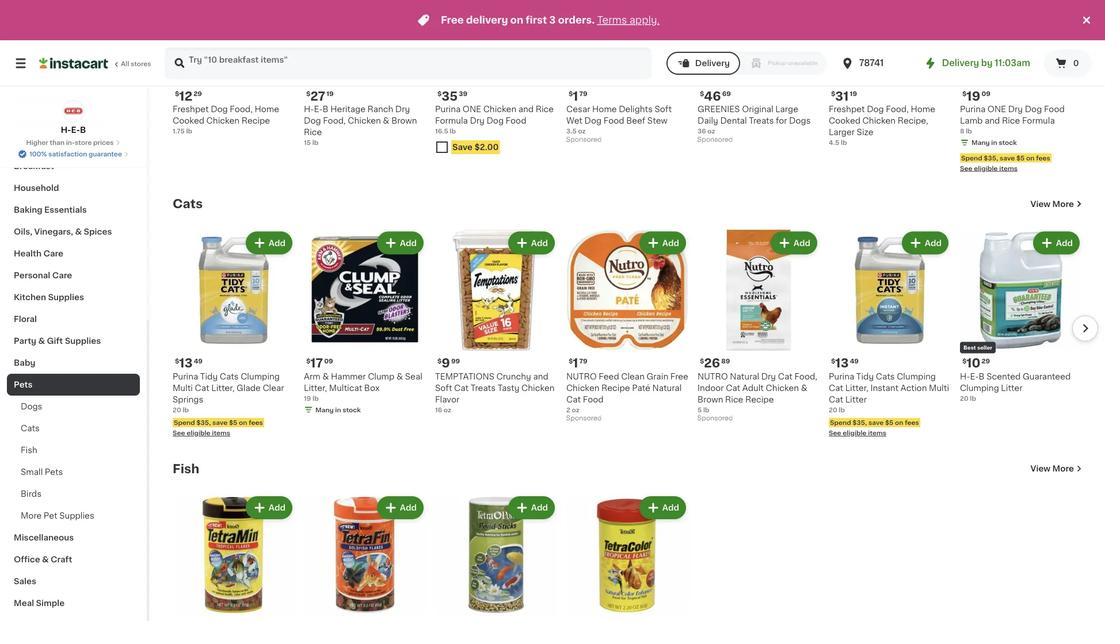 Task type: locate. For each thing, give the bounding box(es) containing it.
litter inside the purina tidy cats clumping cat litter, instant action multi cat litter 20 lb
[[846, 396, 867, 404]]

0 horizontal spatial best seller
[[307, 78, 336, 83]]

13 for purina tidy cats clumping cat litter, instant action multi cat litter
[[836, 358, 849, 370]]

best up 10
[[964, 346, 976, 351]]

party & gift supplies
[[14, 337, 101, 345]]

spend $35, save $5 on fees see eligible items inside product group
[[960, 155, 1051, 172]]

$35, for purina one dry dog food lamb and rice formula
[[984, 155, 999, 162]]

1 horizontal spatial formula
[[1023, 117, 1055, 125]]

$ inside $ 17 09
[[306, 358, 311, 365]]

$ for purina one dry dog food lamb and rice formula
[[963, 91, 967, 97]]

best seller inside product group
[[964, 346, 993, 351]]

dog inside h-e-b heritage ranch dry dog food, chicken & brown rice 15 lb
[[304, 117, 321, 125]]

e- down 27
[[314, 106, 323, 114]]

16
[[435, 407, 442, 414]]

sponsored badge image
[[567, 137, 601, 144], [698, 137, 733, 144], [567, 416, 601, 423], [698, 416, 733, 423]]

multi up 'springs'
[[173, 385, 193, 393]]

$35, down the purina tidy cats clumping cat litter, instant action multi cat litter 20 lb
[[853, 420, 867, 427]]

2 13 from the left
[[836, 358, 849, 370]]

litter, for &
[[304, 385, 327, 393]]

1 horizontal spatial nutro
[[698, 373, 728, 381]]

save
[[453, 144, 473, 152]]

rice inside purina one chicken and rice formula dry dog food 16.5 lb
[[536, 106, 554, 114]]

home inside freshpet dog food, home cooked chicken recipe, larger size 4.5 lb
[[911, 106, 936, 114]]

one for dry
[[463, 106, 481, 114]]

$ 13 49 up the purina tidy cats clumping cat litter, instant action multi cat litter 20 lb
[[831, 358, 859, 370]]

1 freshpet from the left
[[173, 106, 209, 114]]

31
[[836, 90, 849, 102]]

0 horizontal spatial home
[[255, 106, 279, 114]]

treats inside greenies original large daily dental treats for dogs 36 oz
[[749, 117, 774, 125]]

free left delivery
[[441, 15, 464, 25]]

rice right lamb
[[1002, 117, 1020, 125]]

1 vertical spatial cats link
[[7, 418, 140, 440]]

food left beef at right
[[604, 117, 625, 125]]

freshpet
[[173, 106, 209, 114], [829, 106, 865, 114]]

lb inside freshpet dog food, home cooked chicken recipe, larger size 4.5 lb
[[841, 140, 847, 146]]

$ 13 49 for purina tidy cats clumping cat litter, instant action multi cat litter
[[831, 358, 859, 370]]

eligible for purina one dry dog food lamb and rice formula
[[974, 166, 998, 172]]

2 nutro from the left
[[698, 373, 728, 381]]

view more for fish
[[1031, 466, 1074, 474]]

1 horizontal spatial natural
[[730, 373, 760, 381]]

save
[[1000, 155, 1015, 162], [212, 420, 228, 427], [869, 420, 884, 427]]

fish link
[[7, 440, 140, 462], [173, 463, 199, 476]]

1 vertical spatial soft
[[435, 385, 452, 393]]

$ 1 79 up 2
[[569, 358, 588, 370]]

spend $35, save $5 on fees see eligible items down purina tidy cats clumping multi cat litter, glade clear springs 20 lb
[[173, 420, 263, 437]]

recipe inside nutro natural dry cat food, indoor cat adult chicken & brown rice recipe 5 lb
[[746, 396, 774, 404]]

2 view more from the top
[[1031, 466, 1074, 474]]

2 horizontal spatial save
[[1000, 155, 1015, 162]]

$5 for purina tidy cats clumping multi cat litter, glade clear springs
[[229, 420, 237, 427]]

many in stock for 17
[[316, 407, 361, 414]]

h- inside h-e-b scented guaranteed clumping litter 20 lb
[[960, 373, 971, 381]]

cat inside the nutro feed clean grain free chicken recipe paté natural cat food 2 oz
[[567, 396, 581, 404]]

clean
[[621, 373, 645, 381]]

$ 13 49 up 'springs'
[[175, 358, 203, 370]]

e- down 10
[[971, 373, 979, 381]]

health care
[[14, 250, 63, 258]]

0 horizontal spatial soft
[[435, 385, 452, 393]]

e- up higher than in-store prices link
[[71, 126, 80, 134]]

1 horizontal spatial recipe
[[602, 385, 630, 393]]

0 horizontal spatial delivery
[[695, 59, 730, 67]]

brown inside nutro natural dry cat food, indoor cat adult chicken & brown rice recipe 5 lb
[[698, 396, 723, 404]]

by
[[982, 59, 993, 67]]

fees down action
[[905, 420, 919, 427]]

tidy inside purina tidy cats clumping multi cat litter, glade clear springs 20 lb
[[200, 373, 218, 381]]

vinegars,
[[34, 228, 73, 236]]

many in stock down purina one dry dog food lamb and rice formula 8 lb
[[972, 140, 1017, 146]]

0 horizontal spatial many
[[316, 407, 334, 414]]

save $2.00
[[453, 144, 499, 152]]

1 horizontal spatial free
[[671, 373, 689, 381]]

one down the $ 19 09 at right
[[988, 106, 1007, 114]]

spend
[[962, 155, 983, 162], [174, 420, 195, 427], [830, 420, 851, 427]]

flavor
[[435, 396, 460, 404]]

0 horizontal spatial cooked
[[173, 117, 204, 125]]

clumping
[[241, 373, 280, 381], [897, 373, 936, 381], [960, 385, 999, 393]]

litter, inside arm & hammer clump & seal litter, multicat  box 19 lb
[[304, 385, 327, 393]]

see
[[960, 166, 973, 172], [173, 431, 185, 437], [829, 431, 842, 437]]

care up kitchen supplies link
[[52, 272, 72, 280]]

1 horizontal spatial 13
[[836, 358, 849, 370]]

17
[[311, 358, 323, 370]]

1 horizontal spatial clumping
[[897, 373, 936, 381]]

sponsored badge image down 3.5
[[567, 137, 601, 144]]

0 vertical spatial 29
[[194, 91, 202, 97]]

&
[[61, 97, 67, 105], [383, 117, 390, 125], [67, 119, 74, 127], [78, 140, 85, 149], [75, 228, 82, 236], [38, 337, 45, 345], [323, 373, 329, 381], [397, 373, 403, 381], [801, 385, 808, 393], [42, 556, 49, 564]]

in down purina one dry dog food lamb and rice formula 8 lb
[[992, 140, 998, 146]]

0 vertical spatial treats
[[749, 117, 774, 125]]

b up store
[[80, 126, 86, 134]]

limited time offer region
[[0, 0, 1080, 40]]

$ 13 49
[[175, 358, 203, 370], [831, 358, 859, 370]]

49 for cat
[[194, 358, 203, 365]]

many down the multicat
[[316, 407, 334, 414]]

$ inside $ 27 19
[[306, 91, 311, 97]]

free inside limited time offer region
[[441, 15, 464, 25]]

sponsored badge image down 36
[[698, 137, 733, 144]]

dry
[[14, 97, 29, 105], [395, 106, 410, 114], [1009, 106, 1023, 114], [470, 117, 485, 125], [762, 373, 776, 381]]

chicken inside nutro natural dry cat food, indoor cat adult chicken & brown rice recipe 5 lb
[[766, 385, 799, 393]]

2 vertical spatial recipe
[[746, 396, 774, 404]]

$5 down purina one dry dog food lamb and rice formula 8 lb
[[1017, 155, 1025, 162]]

larger
[[829, 129, 855, 137]]

office
[[14, 556, 40, 564]]

cooked up the 1.75 at the top of the page
[[173, 117, 204, 125]]

20 inside purina tidy cats clumping multi cat litter, glade clear springs 20 lb
[[173, 407, 181, 414]]

0 horizontal spatial 29
[[194, 91, 202, 97]]

fees for purina tidy cats clumping multi cat litter, glade clear springs
[[249, 420, 263, 427]]

tidy inside the purina tidy cats clumping cat litter, instant action multi cat litter 20 lb
[[857, 373, 874, 381]]

2 vertical spatial e-
[[971, 373, 979, 381]]

soft inside cesar home delights soft wet dog food beef stew 3.5 oz
[[655, 106, 672, 114]]

29 inside '$ 12 29'
[[194, 91, 202, 97]]

2 horizontal spatial see
[[960, 166, 973, 172]]

rice inside h-e-b heritage ranch dry dog food, chicken & brown rice 15 lb
[[304, 129, 322, 137]]

1 home from the left
[[255, 106, 279, 114]]

chicken inside the nutro feed clean grain free chicken recipe paté natural cat food 2 oz
[[567, 385, 600, 393]]

cats inside purina tidy cats clumping multi cat litter, glade clear springs 20 lb
[[220, 373, 239, 381]]

nutro for 1
[[567, 373, 597, 381]]

dry goods & pasta link
[[7, 90, 140, 112]]

stock for 19
[[999, 140, 1017, 146]]

0 horizontal spatial clumping
[[241, 373, 280, 381]]

food inside purina one dry dog food lamb and rice formula 8 lb
[[1044, 106, 1065, 114]]

0 horizontal spatial one
[[463, 106, 481, 114]]

first
[[526, 15, 547, 25]]

recipe for 12
[[242, 117, 270, 125]]

19 inside $ 31 19
[[850, 91, 857, 97]]

2 view from the top
[[1031, 466, 1051, 474]]

1 view more from the top
[[1031, 200, 1074, 208]]

lb inside h-e-b scented guaranteed clumping litter 20 lb
[[970, 396, 977, 402]]

dry inside nutro natural dry cat food, indoor cat adult chicken & brown rice recipe 5 lb
[[762, 373, 776, 381]]

box
[[364, 385, 380, 393]]

supplies
[[48, 294, 84, 302], [65, 337, 101, 345], [59, 512, 94, 521]]

1 horizontal spatial stock
[[999, 140, 1017, 146]]

0 horizontal spatial seller
[[321, 78, 336, 83]]

purina inside the purina tidy cats clumping cat litter, instant action multi cat litter 20 lb
[[829, 373, 855, 381]]

0 horizontal spatial stock
[[343, 407, 361, 414]]

$ for purina one chicken and rice formula dry dog food
[[438, 91, 442, 97]]

meal simple link
[[7, 593, 140, 615]]

oz inside temptations crunchy and soft cat treats tasty chicken flavor 16 oz
[[444, 407, 451, 414]]

nutro left "feed"
[[567, 373, 597, 381]]

1 vertical spatial 29
[[982, 358, 991, 365]]

2 $ 13 49 from the left
[[831, 358, 859, 370]]

$ inside the $ 19 09
[[963, 91, 967, 97]]

rice up 15
[[304, 129, 322, 137]]

item carousel region
[[173, 0, 1099, 179], [173, 225, 1099, 444], [157, 490, 1082, 622]]

purina inside purina one chicken and rice formula dry dog food 16.5 lb
[[435, 106, 461, 114]]

freshpet dog food, home cooked chicken recipe 1.75 lb
[[173, 106, 279, 135]]

2 formula from the left
[[1023, 117, 1055, 125]]

2 horizontal spatial spend
[[962, 155, 983, 162]]

b down the "$ 10 29"
[[979, 373, 985, 381]]

spend $35, save $5 on fees see eligible items for purina one dry dog food lamb and rice formula
[[960, 155, 1051, 172]]

$ inside $ 46 69
[[700, 91, 704, 97]]

1
[[573, 90, 578, 102], [573, 358, 578, 370]]

pasta
[[69, 97, 92, 105]]

h- for 10
[[960, 373, 971, 381]]

natural down grain
[[653, 385, 682, 393]]

tidy
[[200, 373, 218, 381], [857, 373, 874, 381]]

h- for 27
[[304, 106, 314, 114]]

eligible down lamb
[[974, 166, 998, 172]]

seller inside product group
[[978, 346, 993, 351]]

sponsored badge image for nutro feed clean grain free chicken recipe paté natural cat food
[[567, 416, 601, 423]]

soft inside temptations crunchy and soft cat treats tasty chicken flavor 16 oz
[[435, 385, 452, 393]]

1 horizontal spatial save
[[869, 420, 884, 427]]

h- inside h-e-b heritage ranch dry dog food, chicken & brown rice 15 lb
[[304, 106, 314, 114]]

cooked inside freshpet dog food, home cooked chicken recipe, larger size 4.5 lb
[[829, 117, 861, 125]]

and up save $2.00 "button"
[[519, 106, 534, 114]]

2 view more link from the top
[[1031, 464, 1082, 475]]

0 horizontal spatial cats link
[[7, 418, 140, 440]]

food down "feed"
[[583, 396, 604, 404]]

1 vertical spatial litter
[[846, 396, 867, 404]]

nutro inside nutro natural dry cat food, indoor cat adult chicken & brown rice recipe 5 lb
[[698, 373, 728, 381]]

2 horizontal spatial recipe
[[746, 396, 774, 404]]

79
[[580, 91, 588, 97], [580, 358, 588, 365]]

food, inside freshpet dog food, home cooked chicken recipe 1.75 lb
[[230, 106, 253, 114]]

0 vertical spatial fish link
[[7, 440, 140, 462]]

delights
[[619, 106, 653, 114]]

seller up $ 27 19
[[321, 78, 336, 83]]

2 horizontal spatial spend $35, save $5 on fees see eligible items
[[960, 155, 1051, 172]]

0 vertical spatial many in stock
[[972, 140, 1017, 146]]

2 vertical spatial and
[[533, 373, 549, 381]]

1 vertical spatial view
[[1031, 466, 1051, 474]]

product group containing 35
[[435, 0, 557, 159]]

1 cooked from the left
[[173, 117, 204, 125]]

hammer
[[331, 373, 366, 381]]

view for cats
[[1031, 200, 1051, 208]]

see for purina tidy cats clumping multi cat litter, glade clear springs
[[173, 431, 185, 437]]

9
[[442, 358, 450, 370]]

1 horizontal spatial pets
[[45, 469, 63, 477]]

13 up the purina tidy cats clumping cat litter, instant action multi cat litter 20 lb
[[836, 358, 849, 370]]

formula
[[435, 117, 468, 125], [1023, 117, 1055, 125]]

dry up adult
[[762, 373, 776, 381]]

1 vertical spatial care
[[52, 272, 72, 280]]

items for purina tidy cats clumping multi cat litter, glade clear springs
[[212, 431, 230, 437]]

see inside product group
[[960, 166, 973, 172]]

clumping inside h-e-b scented guaranteed clumping litter 20 lb
[[960, 385, 999, 393]]

fees down glade
[[249, 420, 263, 427]]

dog inside freshpet dog food, home cooked chicken recipe, larger size 4.5 lb
[[867, 106, 884, 114]]

1 horizontal spatial many
[[972, 140, 990, 146]]

health care link
[[7, 243, 140, 265]]

1 horizontal spatial spend $35, save $5 on fees see eligible items
[[829, 420, 919, 437]]

0 vertical spatial view more link
[[1031, 199, 1082, 210]]

care for personal care
[[52, 272, 72, 280]]

spend down 8
[[962, 155, 983, 162]]

$ inside $ 31 19
[[831, 91, 836, 97]]

best up 27
[[307, 78, 320, 83]]

on down purina one dry dog food lamb and rice formula 8 lb
[[1027, 155, 1035, 162]]

see for purina one dry dog food lamb and rice formula
[[960, 166, 973, 172]]

lb inside arm & hammer clump & seal litter, multicat  box 19 lb
[[313, 396, 319, 402]]

1 nutro from the left
[[567, 373, 597, 381]]

b inside h-e-b heritage ranch dry dog food, chicken & brown rice 15 lb
[[323, 106, 329, 114]]

2 vertical spatial b
[[979, 373, 985, 381]]

$5 for purina tidy cats clumping cat litter, instant action multi cat litter
[[886, 420, 894, 427]]

29 for 10
[[982, 358, 991, 365]]

19 up lamb
[[967, 90, 981, 102]]

breakfast
[[14, 162, 54, 170]]

0
[[1074, 59, 1079, 67]]

0 horizontal spatial natural
[[653, 385, 682, 393]]

best inside product group
[[964, 346, 976, 351]]

2 horizontal spatial fees
[[1037, 155, 1051, 162]]

1 horizontal spatial in
[[992, 140, 998, 146]]

cat
[[778, 373, 793, 381], [195, 385, 209, 393], [454, 385, 469, 393], [726, 385, 741, 393], [829, 385, 844, 393], [567, 396, 581, 404], [829, 396, 844, 404]]

1 vertical spatial view more
[[1031, 466, 1074, 474]]

1 horizontal spatial best
[[964, 346, 976, 351]]

1 vertical spatial more
[[1053, 466, 1074, 474]]

purina inside purina one dry dog food lamb and rice formula 8 lb
[[960, 106, 986, 114]]

$5
[[1017, 155, 1025, 162], [229, 420, 237, 427], [886, 420, 894, 427]]

dry right ranch
[[395, 106, 410, 114]]

h- down 10
[[960, 373, 971, 381]]

1 vertical spatial free
[[671, 373, 689, 381]]

dog inside cesar home delights soft wet dog food beef stew 3.5 oz
[[585, 117, 602, 125]]

spend $35, save $5 on fees see eligible items for purina tidy cats clumping multi cat litter, glade clear springs
[[173, 420, 263, 437]]

freshpet inside freshpet dog food, home cooked chicken recipe, larger size 4.5 lb
[[829, 106, 865, 114]]

1 horizontal spatial e-
[[314, 106, 323, 114]]

1 horizontal spatial $ 13 49
[[831, 358, 859, 370]]

0 horizontal spatial 13
[[179, 358, 193, 370]]

supplies down personal care link at left
[[48, 294, 84, 302]]

0 vertical spatial stock
[[999, 140, 1017, 146]]

$ for purina tidy cats clumping cat litter, instant action multi cat litter
[[831, 358, 836, 365]]

0 horizontal spatial items
[[212, 431, 230, 437]]

0 vertical spatial view more
[[1031, 200, 1074, 208]]

litter, down arm
[[304, 385, 327, 393]]

clumping up glade
[[241, 373, 280, 381]]

dry inside purina one dry dog food lamb and rice formula 8 lb
[[1009, 106, 1023, 114]]

item carousel region containing 13
[[173, 225, 1099, 444]]

large
[[776, 106, 799, 114]]

litter, left glade
[[211, 385, 235, 393]]

oz inside cesar home delights soft wet dog food beef stew 3.5 oz
[[578, 128, 586, 135]]

feed
[[599, 373, 619, 381]]

19 inside arm & hammer clump & seal litter, multicat  box 19 lb
[[304, 396, 311, 402]]

0 vertical spatial 09
[[982, 91, 991, 97]]

treats inside temptations crunchy and soft cat treats tasty chicken flavor 16 oz
[[471, 385, 496, 393]]

condiments
[[14, 119, 65, 127]]

b for 27
[[323, 106, 329, 114]]

multi
[[173, 385, 193, 393], [929, 385, 949, 393]]

kitchen supplies
[[14, 294, 84, 302]]

$ inside $ 35 39
[[438, 91, 442, 97]]

cooked up "larger"
[[829, 117, 861, 125]]

19 down arm
[[304, 396, 311, 402]]

treats
[[749, 117, 774, 125], [471, 385, 496, 393]]

2 freshpet from the left
[[829, 106, 865, 114]]

cooked
[[173, 117, 204, 125], [829, 117, 861, 125]]

09 inside $ 17 09
[[324, 358, 333, 365]]

1 vertical spatial fish link
[[173, 463, 199, 476]]

1 79 from the top
[[580, 91, 588, 97]]

0 horizontal spatial litter,
[[211, 385, 235, 393]]

spend $35, save $5 on fees see eligible items
[[960, 155, 1051, 172], [173, 420, 263, 437], [829, 420, 919, 437]]

treats down original
[[749, 117, 774, 125]]

1 view more link from the top
[[1031, 199, 1082, 210]]

household
[[14, 184, 59, 192]]

on down the purina tidy cats clumping cat litter, instant action multi cat litter 20 lb
[[895, 420, 904, 427]]

home for 31
[[911, 106, 936, 114]]

litter, left instant
[[846, 385, 869, 393]]

freshpet inside freshpet dog food, home cooked chicken recipe 1.75 lb
[[173, 106, 209, 114]]

0 vertical spatial dogs
[[789, 117, 811, 125]]

items down the purina tidy cats clumping cat litter, instant action multi cat litter 20 lb
[[868, 431, 887, 437]]

tidy up instant
[[857, 373, 874, 381]]

1 horizontal spatial litter
[[1002, 385, 1023, 393]]

2 tidy from the left
[[857, 373, 874, 381]]

0 horizontal spatial 49
[[194, 358, 203, 365]]

many in stock down the multicat
[[316, 407, 361, 414]]

freshpet down $ 31 19
[[829, 106, 865, 114]]

freshpet for 31
[[829, 106, 865, 114]]

eligible for purina tidy cats clumping multi cat litter, glade clear springs
[[187, 431, 211, 437]]

delivery inside button
[[695, 59, 730, 67]]

chicken inside temptations crunchy and soft cat treats tasty chicken flavor 16 oz
[[522, 385, 555, 393]]

1 for 9
[[573, 358, 578, 370]]

treats for 9
[[471, 385, 496, 393]]

soft up the flavor
[[435, 385, 452, 393]]

home inside freshpet dog food, home cooked chicken recipe 1.75 lb
[[255, 106, 279, 114]]

0 vertical spatial goods
[[31, 97, 59, 105]]

26
[[704, 358, 720, 370]]

$5 down purina tidy cats clumping multi cat litter, glade clear springs 20 lb
[[229, 420, 237, 427]]

0 horizontal spatial e-
[[71, 126, 80, 134]]

spend down 'springs'
[[174, 420, 195, 427]]

natural up adult
[[730, 373, 760, 381]]

cesar home delights soft wet dog food beef stew 3.5 oz
[[567, 106, 672, 135]]

2 49 from the left
[[850, 358, 859, 365]]

clumping inside purina tidy cats clumping multi cat litter, glade clear springs 20 lb
[[241, 373, 280, 381]]

19 right 27
[[327, 91, 334, 97]]

health
[[14, 250, 41, 258]]

save for purina tidy cats clumping cat litter, instant action multi cat litter
[[869, 420, 884, 427]]

stock down the multicat
[[343, 407, 361, 414]]

0 horizontal spatial recipe
[[242, 117, 270, 125]]

cooked for 12
[[173, 117, 204, 125]]

view more link
[[1031, 199, 1082, 210], [1031, 464, 1082, 475]]

product group
[[435, 0, 557, 159], [567, 0, 689, 147], [698, 0, 820, 147], [960, 0, 1082, 173], [173, 230, 295, 438], [304, 230, 426, 417], [435, 230, 557, 415], [567, 230, 689, 426], [698, 230, 820, 426], [829, 230, 951, 438], [960, 230, 1082, 404], [173, 495, 295, 622], [304, 495, 426, 622], [435, 495, 557, 622], [567, 495, 689, 622]]

fees down purina one dry dog food lamb and rice formula 8 lb
[[1037, 155, 1051, 162]]

1 horizontal spatial fish link
[[173, 463, 199, 476]]

oz right the 16
[[444, 407, 451, 414]]

2 horizontal spatial clumping
[[960, 385, 999, 393]]

one down 39
[[463, 106, 481, 114]]

spices
[[84, 228, 112, 236]]

2
[[567, 407, 571, 414]]

dry down 11:03am
[[1009, 106, 1023, 114]]

0 horizontal spatial fees
[[249, 420, 263, 427]]

1 horizontal spatial $35,
[[853, 420, 867, 427]]

temptations
[[435, 373, 495, 381]]

79 for 46
[[580, 91, 588, 97]]

2 horizontal spatial 20
[[960, 396, 969, 402]]

0 horizontal spatial tidy
[[200, 373, 218, 381]]

litter, for tidy
[[211, 385, 235, 393]]

best seller up $ 27 19
[[307, 78, 336, 83]]

view more link for cats
[[1031, 199, 1082, 210]]

1 one from the left
[[463, 106, 481, 114]]

recipe inside the nutro feed clean grain free chicken recipe paté natural cat food 2 oz
[[602, 385, 630, 393]]

$35, down purina one dry dog food lamb and rice formula 8 lb
[[984, 155, 999, 162]]

2 horizontal spatial $35,
[[984, 155, 999, 162]]

multi inside purina tidy cats clumping multi cat litter, glade clear springs 20 lb
[[173, 385, 193, 393]]

food, inside freshpet dog food, home cooked chicken recipe, larger size 4.5 lb
[[886, 106, 909, 114]]

all stores
[[121, 61, 151, 67]]

spend $35, save $5 on fees see eligible items down the purina tidy cats clumping cat litter, instant action multi cat litter 20 lb
[[829, 420, 919, 437]]

rice inside purina one dry dog food lamb and rice formula 8 lb
[[1002, 117, 1020, 125]]

1 horizontal spatial many in stock
[[972, 140, 1017, 146]]

soft for 1
[[655, 106, 672, 114]]

best seller
[[307, 78, 336, 83], [964, 346, 993, 351]]

1 vertical spatial 1
[[573, 358, 578, 370]]

13 up 'springs'
[[179, 358, 193, 370]]

recipe for 1
[[602, 385, 630, 393]]

29 right 10
[[982, 358, 991, 365]]

one inside purina one dry dog food lamb and rice formula 8 lb
[[988, 106, 1007, 114]]

1 formula from the left
[[435, 117, 468, 125]]

in down the multicat
[[335, 407, 341, 414]]

8
[[960, 128, 965, 135]]

nutro inside the nutro feed clean grain free chicken recipe paté natural cat food 2 oz
[[567, 373, 597, 381]]

dog
[[211, 106, 228, 114], [867, 106, 884, 114], [1025, 106, 1042, 114], [304, 117, 321, 125], [487, 117, 504, 125], [585, 117, 602, 125]]

all
[[121, 61, 129, 67]]

1 litter, from the left
[[211, 385, 235, 393]]

1 vertical spatial goods
[[48, 140, 76, 149]]

1 $ 1 79 from the top
[[569, 90, 588, 102]]

eligible
[[974, 166, 998, 172], [187, 431, 211, 437], [843, 431, 867, 437]]

2 1 from the top
[[573, 358, 578, 370]]

1 vertical spatial in
[[335, 407, 341, 414]]

1 multi from the left
[[173, 385, 193, 393]]

1 vertical spatial fish
[[173, 464, 199, 476]]

0 horizontal spatial best
[[307, 78, 320, 83]]

delivery
[[942, 59, 980, 67], [695, 59, 730, 67]]

e- inside h-e-b scented guaranteed clumping litter 20 lb
[[971, 373, 979, 381]]

items down purina tidy cats clumping multi cat litter, glade clear springs 20 lb
[[212, 431, 230, 437]]

free
[[441, 15, 464, 25], [671, 373, 689, 381]]

3
[[550, 15, 556, 25]]

3 litter, from the left
[[846, 385, 869, 393]]

09 inside the $ 19 09
[[982, 91, 991, 97]]

2 vertical spatial item carousel region
[[157, 490, 1082, 622]]

49 for litter,
[[850, 358, 859, 365]]

oz right 2
[[572, 407, 580, 414]]

79 up the nutro feed clean grain free chicken recipe paté natural cat food 2 oz
[[580, 358, 588, 365]]

1 view from the top
[[1031, 200, 1051, 208]]

2 horizontal spatial e-
[[971, 373, 979, 381]]

None search field
[[165, 47, 652, 79]]

home for 12
[[255, 106, 279, 114]]

on down purina tidy cats clumping multi cat litter, glade clear springs 20 lb
[[239, 420, 247, 427]]

items
[[1000, 166, 1018, 172], [212, 431, 230, 437], [868, 431, 887, 437]]

2 one from the left
[[988, 106, 1007, 114]]

dry inside purina one chicken and rice formula dry dog food 16.5 lb
[[470, 117, 485, 125]]

h- up higher than in-store prices
[[61, 126, 71, 134]]

sponsored badge image down 2
[[567, 416, 601, 423]]

29
[[194, 91, 202, 97], [982, 358, 991, 365]]

3.5
[[567, 128, 577, 135]]

h- down 27
[[304, 106, 314, 114]]

spend for purina tidy cats clumping multi cat litter, glade clear springs
[[174, 420, 195, 427]]

$ 17 09
[[306, 358, 333, 370]]

0 horizontal spatial many in stock
[[316, 407, 361, 414]]

delivery up 46
[[695, 59, 730, 67]]

save down purina tidy cats clumping multi cat litter, glade clear springs 20 lb
[[212, 420, 228, 427]]

1 horizontal spatial litter,
[[304, 385, 327, 393]]

eligible down the purina tidy cats clumping cat litter, instant action multi cat litter 20 lb
[[843, 431, 867, 437]]

items inside product group
[[1000, 166, 1018, 172]]

tidy up 'springs'
[[200, 373, 218, 381]]

0 horizontal spatial h-
[[61, 126, 71, 134]]

lb inside the purina tidy cats clumping cat litter, instant action multi cat litter 20 lb
[[839, 407, 845, 414]]

many
[[972, 140, 990, 146], [316, 407, 334, 414]]

item carousel region containing add
[[157, 490, 1082, 622]]

$ 1 79 up cesar
[[569, 90, 588, 102]]

dry up save $2.00
[[470, 117, 485, 125]]

food up save $2.00 "button"
[[506, 117, 527, 125]]

litter, inside purina tidy cats clumping multi cat litter, glade clear springs 20 lb
[[211, 385, 235, 393]]

1 49 from the left
[[194, 358, 203, 365]]

49 up the purina tidy cats clumping cat litter, instant action multi cat litter 20 lb
[[850, 358, 859, 365]]

1 horizontal spatial dogs
[[789, 117, 811, 125]]

food
[[1044, 106, 1065, 114], [506, 117, 527, 125], [604, 117, 625, 125], [583, 396, 604, 404]]

1 horizontal spatial tidy
[[857, 373, 874, 381]]

delivery
[[466, 15, 508, 25]]

pets right "small"
[[45, 469, 63, 477]]

3 home from the left
[[911, 106, 936, 114]]

0 vertical spatial b
[[323, 106, 329, 114]]

cesar
[[567, 106, 590, 114]]

1 1 from the top
[[573, 90, 578, 102]]

$ for cesar home delights soft wet dog food beef stew
[[569, 91, 573, 97]]

1 13 from the left
[[179, 358, 193, 370]]

dogs link
[[7, 396, 140, 418]]

1 vertical spatial recipe
[[602, 385, 630, 393]]

cats inside the purina tidy cats clumping cat litter, instant action multi cat litter 20 lb
[[876, 373, 895, 381]]

1 for 35
[[573, 90, 578, 102]]

2 home from the left
[[593, 106, 617, 114]]

oz right 3.5
[[578, 128, 586, 135]]

1 vertical spatial brown
[[698, 396, 723, 404]]

seller
[[321, 78, 336, 83], [978, 346, 993, 351]]

1 $ 13 49 from the left
[[175, 358, 203, 370]]

13 for purina tidy cats clumping multi cat litter, glade clear springs
[[179, 358, 193, 370]]

0 vertical spatial h-
[[304, 106, 314, 114]]

15
[[304, 140, 311, 146]]

guarantee
[[89, 151, 122, 157]]

care for health care
[[43, 250, 63, 258]]

clumping inside the purina tidy cats clumping cat litter, instant action multi cat litter 20 lb
[[897, 373, 936, 381]]

$ inside $ 26 89
[[700, 358, 704, 365]]

purina tidy cats clumping cat litter, instant action multi cat litter 20 lb
[[829, 373, 949, 414]]

1 horizontal spatial 09
[[982, 91, 991, 97]]

2 $ 1 79 from the top
[[569, 358, 588, 370]]

2 multi from the left
[[929, 385, 949, 393]]

tidy for cat
[[200, 373, 218, 381]]

baby link
[[7, 352, 140, 374]]

29 right 12
[[194, 91, 202, 97]]

clumping for action
[[897, 373, 936, 381]]

on left first on the left top of page
[[511, 15, 524, 25]]

delivery for delivery by 11:03am
[[942, 59, 980, 67]]

$5 down the purina tidy cats clumping cat litter, instant action multi cat litter 20 lb
[[886, 420, 894, 427]]

save down the purina tidy cats clumping cat litter, instant action multi cat litter 20 lb
[[869, 420, 884, 427]]

$ 1 79 for 35
[[569, 90, 588, 102]]

stock down purina one dry dog food lamb and rice formula 8 lb
[[999, 140, 1017, 146]]

1 vertical spatial best seller
[[964, 346, 993, 351]]

multi right action
[[929, 385, 949, 393]]

party & gift supplies link
[[7, 331, 140, 352]]

and inside temptations crunchy and soft cat treats tasty chicken flavor 16 oz
[[533, 373, 549, 381]]

recipe inside freshpet dog food, home cooked chicken recipe 1.75 lb
[[242, 117, 270, 125]]

more for cats
[[1053, 200, 1074, 208]]

seller for 10
[[978, 346, 993, 351]]

1 tidy from the left
[[200, 373, 218, 381]]

1 horizontal spatial cats link
[[173, 197, 203, 211]]

$5 inside product group
[[1017, 155, 1025, 162]]

seller up the "$ 10 29"
[[978, 346, 993, 351]]

2 79 from the top
[[580, 358, 588, 365]]

0 horizontal spatial eligible
[[187, 431, 211, 437]]

clumping for glade
[[241, 373, 280, 381]]

on for purina one dry dog food lamb and rice formula
[[1027, 155, 1035, 162]]

2 horizontal spatial items
[[1000, 166, 1018, 172]]

free right grain
[[671, 373, 689, 381]]

h-e-b logo image
[[62, 100, 84, 122]]

49 up 'springs'
[[194, 358, 203, 365]]

in for 17
[[335, 407, 341, 414]]

0 horizontal spatial spend
[[174, 420, 195, 427]]

19 right 31
[[850, 91, 857, 97]]

eligible down 'springs'
[[187, 431, 211, 437]]

79 for 26
[[580, 358, 588, 365]]

$ for greenies original large daily dental treats for dogs
[[700, 91, 704, 97]]

litter inside h-e-b scented guaranteed clumping litter 20 lb
[[1002, 385, 1023, 393]]

2 litter, from the left
[[304, 385, 327, 393]]

nutro for 26
[[698, 373, 728, 381]]

best seller up the "$ 10 29"
[[964, 346, 993, 351]]

2 cooked from the left
[[829, 117, 861, 125]]

springs
[[173, 396, 203, 404]]



Task type: describe. For each thing, give the bounding box(es) containing it.
tidy for litter,
[[857, 373, 874, 381]]

goods for canned
[[48, 140, 76, 149]]

household link
[[7, 177, 140, 199]]

99
[[451, 358, 460, 365]]

on for purina tidy cats clumping cat litter, instant action multi cat litter
[[895, 420, 904, 427]]

office & craft
[[14, 556, 72, 564]]

brown for 27
[[392, 117, 417, 125]]

$ 13 49 for purina tidy cats clumping multi cat litter, glade clear springs
[[175, 358, 203, 370]]

$ 31 19
[[831, 90, 857, 102]]

89
[[722, 358, 730, 365]]

formula inside purina one chicken and rice formula dry dog food 16.5 lb
[[435, 117, 468, 125]]

glade
[[237, 385, 261, 393]]

dog inside purina one dry dog food lamb and rice formula 8 lb
[[1025, 106, 1042, 114]]

0 horizontal spatial fish
[[21, 447, 37, 455]]

free inside the nutro feed clean grain free chicken recipe paté natural cat food 2 oz
[[671, 373, 689, 381]]

temptations crunchy and soft cat treats tasty chicken flavor 16 oz
[[435, 373, 555, 414]]

best seller for 27
[[307, 78, 336, 83]]

cat inside temptations crunchy and soft cat treats tasty chicken flavor 16 oz
[[454, 385, 469, 393]]

chicken inside freshpet dog food, home cooked chicken recipe 1.75 lb
[[206, 117, 240, 125]]

instacart logo image
[[39, 56, 108, 70]]

100% satisfaction guarantee
[[29, 151, 122, 157]]

$ 27 19
[[306, 90, 334, 102]]

1 vertical spatial h-
[[61, 126, 71, 134]]

canned
[[14, 140, 46, 149]]

item carousel region for cats
[[173, 225, 1099, 444]]

one for and
[[988, 106, 1007, 114]]

soft for 9
[[435, 385, 452, 393]]

than
[[50, 140, 65, 146]]

1 vertical spatial dogs
[[21, 403, 42, 411]]

09 for 17
[[324, 358, 333, 365]]

food inside purina one chicken and rice formula dry dog food 16.5 lb
[[506, 117, 527, 125]]

purina for litter,
[[829, 373, 855, 381]]

chicken inside freshpet dog food, home cooked chicken recipe, larger size 4.5 lb
[[863, 117, 896, 125]]

party
[[14, 337, 36, 345]]

$35, for purina tidy cats clumping cat litter, instant action multi cat litter
[[853, 420, 867, 427]]

dogs inside greenies original large daily dental treats for dogs 36 oz
[[789, 117, 811, 125]]

prepared foods link
[[7, 68, 140, 90]]

clear
[[263, 385, 284, 393]]

29 for 12
[[194, 91, 202, 97]]

and inside purina one dry dog food lamb and rice formula 8 lb
[[985, 117, 1000, 125]]

meal
[[14, 600, 34, 608]]

on for purina tidy cats clumping multi cat litter, glade clear springs
[[239, 420, 247, 427]]

save for purina tidy cats clumping multi cat litter, glade clear springs
[[212, 420, 228, 427]]

item carousel region containing 12
[[173, 0, 1099, 179]]

treats for 46
[[749, 117, 774, 125]]

dry inside h-e-b heritage ranch dry dog food, chicken & brown rice 15 lb
[[395, 106, 410, 114]]

seller for 27
[[321, 78, 336, 83]]

recipe,
[[898, 117, 929, 125]]

higher than in-store prices link
[[26, 138, 121, 147]]

brown for 26
[[698, 396, 723, 404]]

$35, for purina tidy cats clumping multi cat litter, glade clear springs
[[197, 420, 211, 427]]

& inside h-e-b heritage ranch dry dog food, chicken & brown rice 15 lb
[[383, 117, 390, 125]]

spend $35, save $5 on fees see eligible items for purina tidy cats clumping cat litter, instant action multi cat litter
[[829, 420, 919, 437]]

arm
[[304, 373, 321, 381]]

product group containing 46
[[698, 0, 820, 147]]

product group containing 17
[[304, 230, 426, 417]]

1 vertical spatial pets
[[45, 469, 63, 477]]

Search field
[[166, 48, 651, 78]]

and inside purina one chicken and rice formula dry dog food 16.5 lb
[[519, 106, 534, 114]]

09 for 19
[[982, 91, 991, 97]]

0 horizontal spatial fish link
[[7, 440, 140, 462]]

pet
[[44, 512, 57, 521]]

b for 10
[[979, 373, 985, 381]]

simple
[[36, 600, 65, 608]]

kitchen
[[14, 294, 46, 302]]

essentials
[[44, 206, 87, 214]]

purina one dry dog food lamb and rice formula 8 lb
[[960, 106, 1065, 135]]

0 horizontal spatial b
[[80, 126, 86, 134]]

view more link for fish
[[1031, 464, 1082, 475]]

natural inside nutro natural dry cat food, indoor cat adult chicken & brown rice recipe 5 lb
[[730, 373, 760, 381]]

formula inside purina one dry dog food lamb and rice formula 8 lb
[[1023, 117, 1055, 125]]

store
[[75, 140, 92, 146]]

$5 for purina one dry dog food lamb and rice formula
[[1017, 155, 1025, 162]]

h-e-b heritage ranch dry dog food, chicken & brown rice 15 lb
[[304, 106, 417, 146]]

oils, vinegars, & spices link
[[7, 221, 140, 243]]

nutro natural dry cat food, indoor cat adult chicken & brown rice recipe 5 lb
[[698, 373, 818, 414]]

46
[[704, 90, 721, 102]]

item carousel region for fish
[[157, 490, 1082, 622]]

e- for 27
[[314, 106, 323, 114]]

$ for purina tidy cats clumping multi cat litter, glade clear springs
[[175, 358, 179, 365]]

$ for freshpet dog food, home cooked chicken recipe, larger size
[[831, 91, 836, 97]]

oils, vinegars, & spices
[[14, 228, 112, 236]]

spend for purina tidy cats clumping cat litter, instant action multi cat litter
[[830, 420, 851, 427]]

eligible for purina tidy cats clumping cat litter, instant action multi cat litter
[[843, 431, 867, 437]]

20 inside the purina tidy cats clumping cat litter, instant action multi cat litter 20 lb
[[829, 407, 838, 414]]

delivery for delivery
[[695, 59, 730, 67]]

oz inside the nutro feed clean grain free chicken recipe paté natural cat food 2 oz
[[572, 407, 580, 414]]

canned goods & soups link
[[7, 134, 140, 155]]

view more for cats
[[1031, 200, 1074, 208]]

oz inside greenies original large daily dental treats for dogs 36 oz
[[708, 128, 715, 135]]

0 horizontal spatial pets
[[14, 381, 33, 389]]

terms
[[597, 15, 627, 25]]

$ for arm & hammer clump & seal litter, multicat  box
[[306, 358, 311, 365]]

many in stock for 19
[[972, 140, 1017, 146]]

dog inside purina one chicken and rice formula dry dog food 16.5 lb
[[487, 117, 504, 125]]

home inside cesar home delights soft wet dog food beef stew 3.5 oz
[[593, 106, 617, 114]]

$ for nutro feed clean grain free chicken recipe paté natural cat food
[[569, 358, 573, 365]]

purina for cat
[[173, 373, 198, 381]]

crunchy
[[497, 373, 531, 381]]

baby
[[14, 359, 35, 367]]

36
[[698, 128, 706, 135]]

higher
[[26, 140, 48, 146]]

baking
[[14, 206, 42, 214]]

product group containing 26
[[698, 230, 820, 426]]

1 vertical spatial e-
[[71, 126, 80, 134]]

dog inside freshpet dog food, home cooked chicken recipe 1.75 lb
[[211, 106, 228, 114]]

guaranteed
[[1023, 373, 1071, 381]]

cat inside purina tidy cats clumping multi cat litter, glade clear springs 20 lb
[[195, 385, 209, 393]]

multi inside the purina tidy cats clumping cat litter, instant action multi cat litter 20 lb
[[929, 385, 949, 393]]

tasty
[[498, 385, 520, 393]]

dry goods & pasta
[[14, 97, 92, 105]]

lb inside purina one chicken and rice formula dry dog food 16.5 lb
[[450, 128, 456, 135]]

wet
[[567, 117, 583, 125]]

orders.
[[558, 15, 595, 25]]

h-e-b
[[61, 126, 86, 134]]

floral
[[14, 316, 37, 324]]

lb inside purina one dry dog food lamb and rice formula 8 lb
[[966, 128, 972, 135]]

food inside the nutro feed clean grain free chicken recipe paté natural cat food 2 oz
[[583, 396, 604, 404]]

best for 27
[[307, 78, 320, 83]]

sponsored badge image for cesar home delights soft wet dog food beef stew
[[567, 137, 601, 144]]

prepared foods
[[14, 75, 80, 83]]

on inside limited time offer region
[[511, 15, 524, 25]]

$ for freshpet dog food, home cooked chicken recipe
[[175, 91, 179, 97]]

purina for lamb
[[960, 106, 986, 114]]

birds link
[[7, 484, 140, 506]]

grain
[[647, 373, 669, 381]]

natural inside the nutro feed clean grain free chicken recipe paté natural cat food 2 oz
[[653, 385, 682, 393]]

chicken inside purina one chicken and rice formula dry dog food 16.5 lb
[[483, 106, 517, 114]]

chicken inside h-e-b heritage ranch dry dog food, chicken & brown rice 15 lb
[[348, 117, 381, 125]]

litter, inside the purina tidy cats clumping cat litter, instant action multi cat litter 20 lb
[[846, 385, 869, 393]]

19 inside $ 27 19
[[327, 91, 334, 97]]

miscellaneous
[[14, 534, 74, 542]]

save for purina one dry dog food lamb and rice formula
[[1000, 155, 1015, 162]]

$ for h-e-b heritage ranch dry dog food, chicken & brown rice
[[306, 91, 311, 97]]

best seller for 10
[[964, 346, 993, 351]]

supplies inside 'link'
[[59, 512, 94, 521]]

& inside nutro natural dry cat food, indoor cat adult chicken & brown rice recipe 5 lb
[[801, 385, 808, 393]]

delivery by 11:03am
[[942, 59, 1031, 67]]

heritage
[[331, 106, 366, 114]]

$ 26 89
[[700, 358, 730, 370]]

scented
[[987, 373, 1021, 381]]

delivery by 11:03am link
[[924, 56, 1031, 70]]

ranch
[[368, 106, 393, 114]]

food inside cesar home delights soft wet dog food beef stew 3.5 oz
[[604, 117, 625, 125]]

fees for purina one dry dog food lamb and rice formula
[[1037, 155, 1051, 162]]

sponsored badge image for greenies original large daily dental treats for dogs
[[698, 137, 733, 144]]

5
[[698, 407, 702, 414]]

sponsored badge image for nutro natural dry cat food, indoor cat adult chicken & brown rice recipe
[[698, 416, 733, 423]]

all stores link
[[39, 47, 152, 79]]

adult
[[743, 385, 764, 393]]

69
[[722, 91, 731, 97]]

paté
[[632, 385, 651, 393]]

$ 35 39
[[438, 90, 468, 102]]

free delivery on first 3 orders. terms apply.
[[441, 15, 660, 25]]

4.5
[[829, 140, 840, 146]]

view for fish
[[1031, 466, 1051, 474]]

prices
[[93, 140, 114, 146]]

breakfast link
[[7, 155, 140, 177]]

sauces
[[76, 119, 106, 127]]

27
[[311, 90, 325, 102]]

fees for purina tidy cats clumping cat litter, instant action multi cat litter
[[905, 420, 919, 427]]

$ for h-e-b scented guaranteed clumping litter
[[963, 358, 967, 365]]

many for 19
[[972, 140, 990, 146]]

cooked for 31
[[829, 117, 861, 125]]

spend for purina one dry dog food lamb and rice formula
[[962, 155, 983, 162]]

in for 19
[[992, 140, 998, 146]]

$ 1 79 for 9
[[569, 358, 588, 370]]

personal care link
[[7, 265, 140, 287]]

rice inside nutro natural dry cat food, indoor cat adult chicken & brown rice recipe 5 lb
[[726, 396, 744, 404]]

lb inside purina tidy cats clumping multi cat litter, glade clear springs 20 lb
[[183, 407, 189, 414]]

service type group
[[667, 52, 827, 75]]

baking essentials
[[14, 206, 87, 214]]

purina one chicken and rice formula dry dog food 16.5 lb
[[435, 106, 554, 135]]

product group containing 19
[[960, 0, 1082, 173]]

lb inside h-e-b heritage ranch dry dog food, chicken & brown rice 15 lb
[[312, 140, 319, 146]]

baking essentials link
[[7, 199, 140, 221]]

best for 10
[[964, 346, 976, 351]]

product group containing 9
[[435, 230, 557, 415]]

personal
[[14, 272, 50, 280]]

more inside 'link'
[[21, 512, 42, 521]]

dental
[[721, 117, 747, 125]]

dry down prepared
[[14, 97, 29, 105]]

see for purina tidy cats clumping cat litter, instant action multi cat litter
[[829, 431, 842, 437]]

78741
[[859, 59, 884, 67]]

20 inside h-e-b scented guaranteed clumping litter 20 lb
[[960, 396, 969, 402]]

instant
[[871, 385, 899, 393]]

0 vertical spatial supplies
[[48, 294, 84, 302]]

delivery button
[[667, 52, 740, 75]]

food, inside nutro natural dry cat food, indoor cat adult chicken & brown rice recipe 5 lb
[[795, 373, 818, 381]]

oils,
[[14, 228, 32, 236]]

gift
[[47, 337, 63, 345]]

satisfaction
[[48, 151, 87, 157]]

12
[[179, 90, 192, 102]]

16.5
[[435, 128, 448, 135]]

multicat
[[329, 385, 362, 393]]

product group containing 10
[[960, 230, 1082, 404]]

lb inside freshpet dog food, home cooked chicken recipe 1.75 lb
[[186, 128, 192, 135]]

lb inside nutro natural dry cat food, indoor cat adult chicken & brown rice recipe 5 lb
[[704, 407, 710, 414]]

1 vertical spatial supplies
[[65, 337, 101, 345]]

greenies
[[698, 106, 740, 114]]

freshpet dog food, home cooked chicken recipe, larger size 4.5 lb
[[829, 106, 936, 146]]

items for purina one dry dog food lamb and rice formula
[[1000, 166, 1018, 172]]

food, inside h-e-b heritage ranch dry dog food, chicken & brown rice 15 lb
[[323, 117, 346, 125]]

e- for 10
[[971, 373, 979, 381]]

goods for dry
[[31, 97, 59, 105]]

$ for temptations crunchy and soft cat treats tasty chicken flavor
[[438, 358, 442, 365]]



Task type: vqa. For each thing, say whether or not it's contained in the screenshot.
Sponsored badge image related to GREENIES Original Large Daily Dental Treats for Dogs
yes



